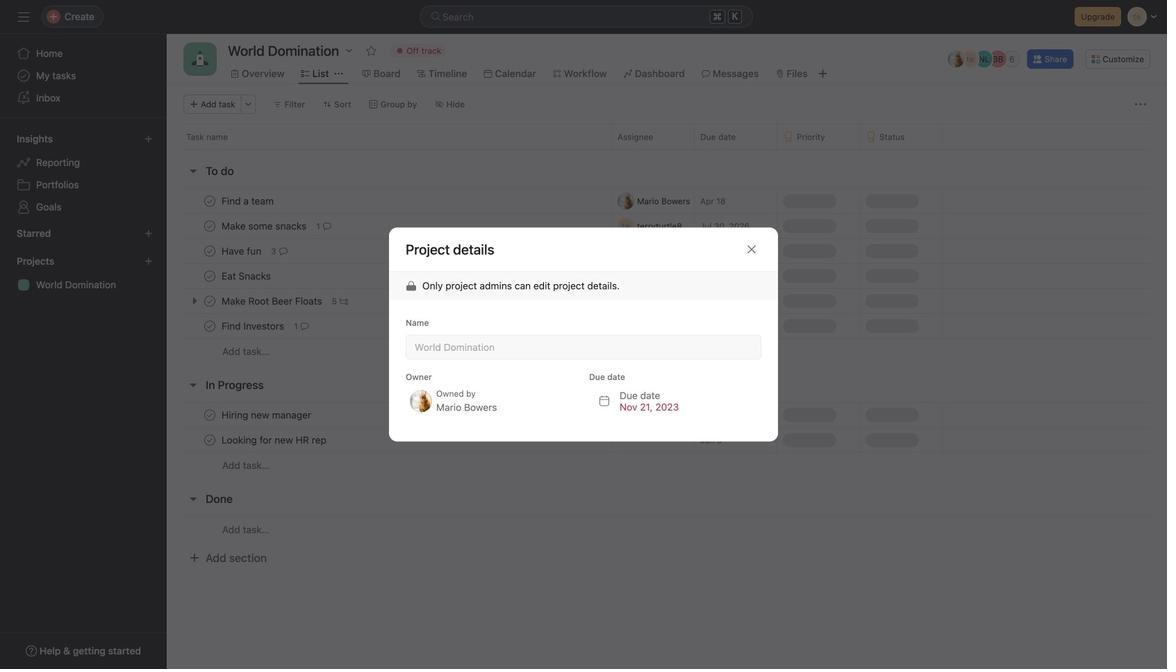Task type: locate. For each thing, give the bounding box(es) containing it.
1 mark complete image from the top
[[202, 193, 218, 210]]

5 mark complete checkbox from the top
[[202, 318, 218, 335]]

1 task name text field from the top
[[219, 219, 311, 233]]

3 mark complete image from the top
[[202, 268, 218, 285]]

3 task name text field from the top
[[219, 269, 275, 283]]

task name text field inside have fun 'cell'
[[219, 244, 266, 258]]

2 vertical spatial collapse task list for this group image
[[188, 494, 199, 505]]

Mark complete checkbox
[[202, 193, 218, 210], [202, 218, 218, 235], [202, 243, 218, 260], [202, 268, 218, 285], [202, 318, 218, 335]]

6 mark complete image from the top
[[202, 432, 218, 449]]

0 vertical spatial collapse task list for this group image
[[188, 165, 199, 177]]

task name text field inside hiring new manager cell
[[219, 408, 316, 422]]

task name text field for find a team cell
[[219, 194, 278, 208]]

5 mark complete image from the top
[[202, 407, 218, 424]]

dialog
[[389, 228, 778, 442]]

task name text field inside make some snacks cell
[[219, 219, 311, 233]]

global element
[[0, 34, 167, 117]]

close this dialog image
[[747, 244, 758, 255]]

0 vertical spatial task name text field
[[219, 219, 311, 233]]

mark complete checkbox inside hiring new manager cell
[[202, 407, 218, 424]]

mark complete checkbox for task name text field inside have fun 'cell'
[[202, 243, 218, 260]]

collapse task list for this group image
[[188, 165, 199, 177], [188, 380, 199, 391], [188, 494, 199, 505]]

task name text field inside find investors cell
[[219, 319, 289, 333]]

2 task name text field from the top
[[219, 244, 266, 258]]

mark complete checkbox inside eat snacks "cell"
[[202, 268, 218, 285]]

hide sidebar image
[[18, 11, 29, 22]]

header in progress tree grid
[[167, 402, 1168, 478]]

4 mark complete image from the top
[[202, 318, 218, 335]]

1 mark complete checkbox from the top
[[202, 193, 218, 210]]

2 mark complete checkbox from the top
[[202, 218, 218, 235]]

2 mark complete checkbox from the top
[[202, 432, 218, 449]]

mark complete image
[[202, 193, 218, 210], [202, 243, 218, 260], [202, 268, 218, 285], [202, 318, 218, 335], [202, 407, 218, 424], [202, 432, 218, 449]]

mark complete checkbox inside find a team cell
[[202, 193, 218, 210]]

make some snacks cell
[[167, 213, 612, 239]]

Task name text field
[[219, 219, 311, 233], [219, 319, 289, 333]]

mark complete image for mark complete option in eat snacks "cell"
[[202, 268, 218, 285]]

mark complete checkbox inside have fun 'cell'
[[202, 243, 218, 260]]

mark complete checkbox inside looking for new hr rep cell
[[202, 432, 218, 449]]

task name text field inside find a team cell
[[219, 194, 278, 208]]

3 comments image
[[279, 247, 288, 255]]

3 mark complete checkbox from the top
[[202, 243, 218, 260]]

1 mark complete checkbox from the top
[[202, 407, 218, 424]]

row
[[167, 124, 1168, 149], [183, 149, 1151, 150], [167, 188, 1168, 214], [167, 213, 1168, 239], [167, 238, 1168, 264], [167, 263, 1168, 289], [167, 313, 1168, 339], [167, 338, 1168, 364], [167, 402, 1168, 428], [167, 427, 1168, 453], [167, 452, 1168, 478], [167, 516, 1168, 543]]

5 task name text field from the top
[[219, 433, 331, 447]]

Mark complete checkbox
[[202, 407, 218, 424], [202, 432, 218, 449]]

cell
[[612, 238, 695, 264], [694, 402, 778, 428]]

1 task name text field from the top
[[219, 194, 278, 208]]

task name text field for have fun 'cell'
[[219, 244, 266, 258]]

1 comment image
[[323, 222, 331, 230]]

mark complete image inside hiring new manager cell
[[202, 407, 218, 424]]

projects element
[[0, 249, 167, 299]]

looking for new hr rep cell
[[167, 427, 612, 453]]

1 vertical spatial mark complete checkbox
[[202, 432, 218, 449]]

task name text field left 1 comment icon on the top
[[219, 319, 289, 333]]

Task name text field
[[219, 194, 278, 208], [219, 244, 266, 258], [219, 269, 275, 283], [219, 408, 316, 422], [219, 433, 331, 447]]

task name text field inside eat snacks "cell"
[[219, 269, 275, 283]]

1 vertical spatial cell
[[694, 402, 778, 428]]

mark complete image for mark complete option inside find investors cell
[[202, 318, 218, 335]]

2 task name text field from the top
[[219, 319, 289, 333]]

1 vertical spatial task name text field
[[219, 319, 289, 333]]

mark complete checkbox for task name text field in the find a team cell
[[202, 193, 218, 210]]

0 vertical spatial mark complete checkbox
[[202, 407, 218, 424]]

None text field
[[406, 335, 762, 360]]

mark complete image inside find a team cell
[[202, 193, 218, 210]]

1 vertical spatial collapse task list for this group image
[[188, 380, 199, 391]]

2 mark complete image from the top
[[202, 243, 218, 260]]

collapse task list for this group image for hiring new manager cell
[[188, 380, 199, 391]]

cell for have fun 'cell'
[[612, 238, 695, 264]]

task name text field for mark complete image
[[219, 219, 311, 233]]

task name text field for mark complete icon corresponding to mark complete option inside find investors cell
[[219, 319, 289, 333]]

task name text field inside looking for new hr rep cell
[[219, 433, 331, 447]]

task name text field up 3 comments icon
[[219, 219, 311, 233]]

mark complete image inside eat snacks "cell"
[[202, 268, 218, 285]]

2 collapse task list for this group image from the top
[[188, 380, 199, 391]]

mark complete checkbox for task name text field within the eat snacks "cell"
[[202, 268, 218, 285]]

0 vertical spatial cell
[[612, 238, 695, 264]]

4 mark complete checkbox from the top
[[202, 268, 218, 285]]

4 task name text field from the top
[[219, 408, 316, 422]]

1 collapse task list for this group image from the top
[[188, 165, 199, 177]]



Task type: describe. For each thing, give the bounding box(es) containing it.
eat snacks cell
[[167, 263, 612, 289]]

task name text field for looking for new hr rep cell
[[219, 433, 331, 447]]

1 comment image
[[301, 322, 309, 331]]

rocket image
[[192, 51, 209, 67]]

add to starred image
[[366, 45, 377, 56]]

collapse task list for this group image for find a team cell
[[188, 165, 199, 177]]

mark complete checkbox for task name text field inside looking for new hr rep cell
[[202, 432, 218, 449]]

mark complete checkbox inside make some snacks cell
[[202, 218, 218, 235]]

find investors cell
[[167, 313, 612, 339]]

find a team cell
[[167, 188, 612, 214]]

mark complete image for mark complete option within have fun 'cell'
[[202, 243, 218, 260]]

mark complete checkbox inside find investors cell
[[202, 318, 218, 335]]

mark complete image for mark complete option within the find a team cell
[[202, 193, 218, 210]]

insights element
[[0, 127, 167, 221]]

task name text field for eat snacks "cell"
[[219, 269, 275, 283]]

3 collapse task list for this group image from the top
[[188, 494, 199, 505]]

have fun cell
[[167, 238, 612, 264]]

mark complete checkbox for task name text field in the hiring new manager cell
[[202, 407, 218, 424]]

cell for hiring new manager cell
[[694, 402, 778, 428]]

header to do tree grid
[[167, 188, 1168, 364]]

mark complete image
[[202, 218, 218, 235]]

hiring new manager cell
[[167, 402, 612, 428]]

mark complete image inside looking for new hr rep cell
[[202, 432, 218, 449]]

task name text field for hiring new manager cell
[[219, 408, 316, 422]]



Task type: vqa. For each thing, say whether or not it's contained in the screenshot.
third from from right
no



